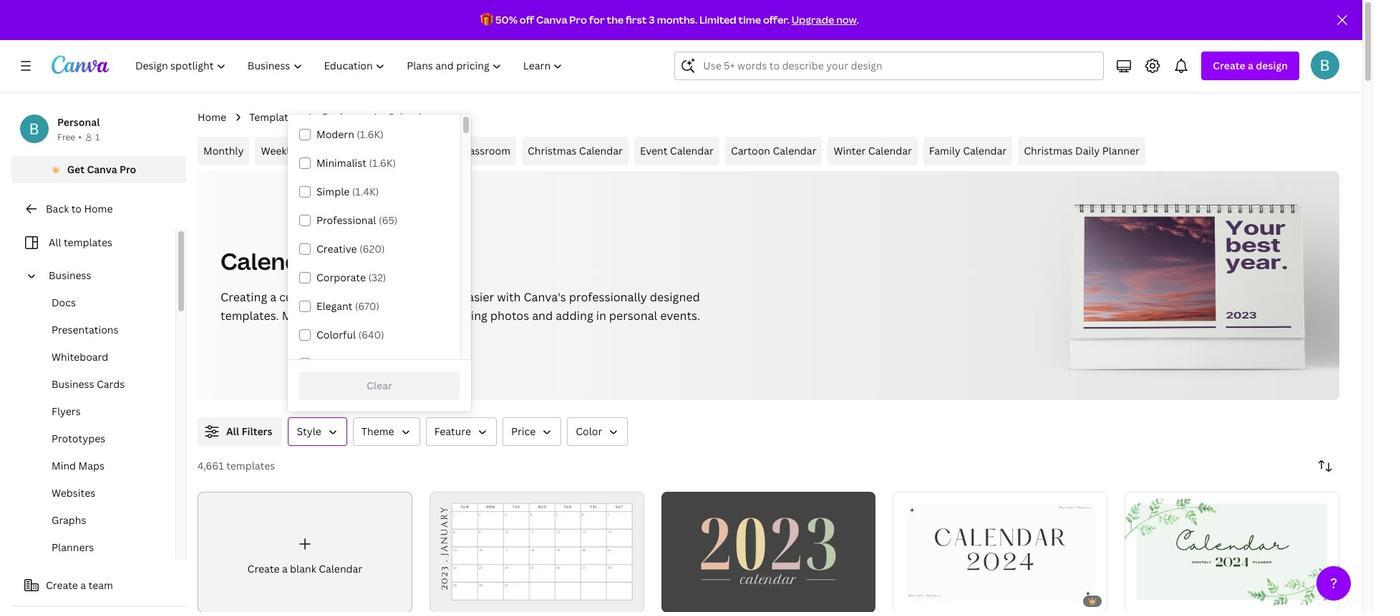 Task type: describe. For each thing, give the bounding box(es) containing it.
4,661
[[198, 459, 224, 473]]

flyers
[[52, 405, 81, 418]]

professionally
[[569, 289, 647, 305]]

colorful modern simple 2023 calendar image
[[661, 492, 876, 612]]

event
[[640, 144, 668, 158]]

monthly link
[[198, 137, 249, 165]]

(710)
[[365, 357, 389, 370]]

a for blank
[[282, 562, 288, 576]]

cartoon
[[731, 144, 770, 158]]

family
[[929, 144, 961, 158]]

websites link
[[23, 480, 175, 507]]

simple
[[316, 185, 350, 198]]

graphs
[[52, 513, 86, 527]]

1 for green simple minimalist monthly calendar image
[[1135, 595, 1139, 606]]

classroom link
[[454, 137, 516, 165]]

brad klo image
[[1311, 51, 1340, 79]]

family calendar link
[[924, 137, 1013, 165]]

pro inside button
[[120, 163, 136, 176]]

back to home link
[[11, 195, 186, 223]]

christmas calendar link
[[522, 137, 629, 165]]

first
[[626, 13, 647, 26]]

13 for first "1 of 13" link from the right
[[1151, 595, 1160, 606]]

easier
[[461, 289, 494, 305]]

aesthetic
[[316, 357, 362, 370]]

(640)
[[358, 328, 384, 342]]

christmas daily planner
[[1024, 144, 1140, 158]]

create a design
[[1213, 59, 1288, 72]]

feature
[[434, 425, 471, 438]]

1 of 13 for green simple minimalist monthly calendar image
[[1135, 595, 1160, 606]]

now
[[836, 13, 857, 26]]

never
[[396, 289, 428, 305]]

colorful (640)
[[316, 328, 384, 342]]

(1.6k) for modern (1.6k)
[[357, 127, 384, 141]]

Search search field
[[703, 52, 1095, 79]]

1 for gray and white minimalist clean 2024 monthly calendar image
[[903, 595, 907, 606]]

whiteboard
[[52, 350, 108, 364]]

style
[[297, 425, 321, 438]]

calendar right event in the left top of the page
[[670, 144, 714, 158]]

personal
[[609, 308, 658, 324]]

limited
[[700, 13, 737, 26]]

minimalist
[[316, 156, 367, 170]]

all for all filters
[[226, 425, 239, 438]]

has
[[374, 289, 394, 305]]

creating
[[221, 289, 267, 305]]

templates for 4,661 templates
[[226, 459, 275, 473]]

planners link
[[23, 534, 175, 561]]

get canva pro button
[[11, 156, 186, 183]]

the
[[607, 13, 624, 26]]

create a blank calendar
[[247, 562, 362, 576]]

corporate (32)
[[316, 271, 386, 284]]

calendar left event in the left top of the page
[[579, 144, 623, 158]]

(670)
[[355, 299, 380, 313]]

home link
[[198, 110, 226, 125]]

create a blank calendar element
[[198, 492, 412, 612]]

upgrade
[[792, 13, 834, 26]]

all for all templates
[[49, 236, 61, 249]]

2 1 of 13 link from the left
[[1125, 492, 1340, 612]]

creating a custom calendar has never been easier with canva's professionally designed templates. make yours a little extra by uploading photos and adding in personal events.
[[221, 289, 700, 324]]

extra
[[385, 308, 413, 324]]

for
[[589, 13, 605, 26]]

1 daily from the left
[[312, 144, 337, 158]]

with
[[497, 289, 521, 305]]

create for create a team
[[46, 579, 78, 592]]

monthly
[[203, 144, 244, 158]]

simple (1.4k)
[[316, 185, 379, 198]]

professional
[[316, 213, 376, 227]]

websites
[[52, 486, 95, 500]]

daily link
[[307, 137, 343, 165]]

0 vertical spatial home
[[198, 110, 226, 124]]

13 for 1st "1 of 13" link
[[919, 595, 928, 606]]

christmas for christmas daily planner
[[1024, 144, 1073, 158]]

green simple minimalist monthly calendar image
[[1125, 492, 1340, 612]]

(32)
[[368, 271, 386, 284]]

canva inside button
[[87, 163, 117, 176]]

presentations
[[52, 323, 118, 337]]

of for gray and white minimalist clean 2024 monthly calendar image
[[909, 595, 917, 606]]

12
[[455, 595, 464, 606]]

create a team button
[[11, 571, 186, 600]]

upgrade now button
[[792, 13, 857, 26]]

corporate
[[316, 271, 366, 284]]

personal
[[57, 115, 100, 129]]

gray simple minimalist planner 2023 calendar image
[[429, 492, 644, 612]]

little
[[357, 308, 382, 324]]

offer.
[[763, 13, 790, 26]]

50%
[[495, 13, 518, 26]]

calendar templates
[[221, 246, 446, 276]]

calendar up photo link
[[388, 110, 431, 124]]

weekly
[[261, 144, 295, 158]]

business cards link
[[23, 371, 175, 398]]

🎁 50% off canva pro for the first 3 months. limited time offer. upgrade now .
[[481, 13, 859, 26]]

by
[[416, 308, 430, 324]]

christmas for christmas calendar
[[528, 144, 577, 158]]

top level navigation element
[[126, 52, 575, 80]]

1 horizontal spatial pro
[[570, 13, 587, 26]]

•
[[78, 131, 82, 143]]

mind
[[52, 459, 76, 473]]

get canva pro
[[67, 163, 136, 176]]

create for create a blank calendar
[[247, 562, 280, 576]]

templates for calendar templates
[[330, 246, 446, 276]]

adding
[[556, 308, 593, 324]]

event calendar link
[[634, 137, 720, 165]]

events.
[[660, 308, 700, 324]]

weekly link
[[255, 137, 301, 165]]

create for create a design
[[1213, 59, 1246, 72]]

a left little
[[347, 308, 354, 324]]

calendar right blank
[[319, 562, 362, 576]]



Task type: locate. For each thing, give the bounding box(es) containing it.
1 of 13 for gray and white minimalist clean 2024 monthly calendar image
[[903, 595, 928, 606]]

colorful
[[316, 328, 356, 342]]

a inside dropdown button
[[1248, 59, 1254, 72]]

0 horizontal spatial all
[[49, 236, 61, 249]]

(1.4k)
[[352, 185, 379, 198]]

1 horizontal spatial templates
[[226, 459, 275, 473]]

1 vertical spatial all
[[226, 425, 239, 438]]

business cards
[[52, 377, 125, 391]]

family calendar
[[929, 144, 1007, 158]]

presentations link
[[23, 316, 175, 344]]

event calendar
[[640, 144, 714, 158]]

0 horizontal spatial of
[[446, 595, 454, 606]]

team
[[88, 579, 113, 592]]

photo
[[354, 144, 383, 158]]

2 13 from the left
[[1151, 595, 1160, 606]]

0 horizontal spatial create
[[46, 579, 78, 592]]

create left blank
[[247, 562, 280, 576]]

creative
[[316, 242, 357, 256]]

yours
[[314, 308, 345, 324]]

1 1 of 13 link from the left
[[893, 492, 1108, 612]]

of for gray simple minimalist planner 2023 calendar image
[[446, 595, 454, 606]]

all filters
[[226, 425, 272, 438]]

docs
[[52, 296, 76, 309]]

templates down back to home on the top left of page
[[64, 236, 112, 249]]

a for team
[[80, 579, 86, 592]]

photo link
[[348, 137, 389, 165]]

pro up back to home link
[[120, 163, 136, 176]]

0 horizontal spatial christmas
[[528, 144, 577, 158]]

2 horizontal spatial of
[[1141, 595, 1149, 606]]

daily left planner on the top of page
[[1075, 144, 1100, 158]]

1 vertical spatial pro
[[120, 163, 136, 176]]

🎁
[[481, 13, 493, 26]]

0 horizontal spatial 1 of 13 link
[[893, 492, 1108, 612]]

1 vertical spatial home
[[84, 202, 113, 216]]

templates for all templates
[[64, 236, 112, 249]]

a for custom
[[270, 289, 276, 305]]

calendar templates image
[[1034, 171, 1340, 400], [1071, 208, 1305, 338]]

color button
[[567, 417, 628, 446]]

and
[[532, 308, 553, 324]]

0 vertical spatial (1.6k)
[[357, 127, 384, 141]]

2 daily from the left
[[1075, 144, 1100, 158]]

daily down modern
[[312, 144, 337, 158]]

2 vertical spatial create
[[46, 579, 78, 592]]

in
[[596, 308, 606, 324]]

1 horizontal spatial 13
[[1151, 595, 1160, 606]]

templates up has
[[330, 246, 446, 276]]

1 13 from the left
[[919, 595, 928, 606]]

christmas daily planner link
[[1018, 137, 1146, 165]]

(1.6k) up (1.4k)
[[369, 156, 396, 170]]

price button
[[503, 417, 562, 446]]

calendar right "cartoon"
[[773, 144, 817, 158]]

modern (1.6k)
[[316, 127, 384, 141]]

planner
[[1102, 144, 1140, 158]]

a left blank
[[282, 562, 288, 576]]

templates
[[249, 110, 299, 124]]

professional (65)
[[316, 213, 398, 227]]

get
[[67, 163, 85, 176]]

0 horizontal spatial templates
[[64, 236, 112, 249]]

create inside button
[[46, 579, 78, 592]]

business up modern (1.6k)
[[322, 110, 365, 124]]

canva's
[[524, 289, 566, 305]]

business for bottom business link
[[49, 269, 91, 282]]

templates link
[[249, 110, 299, 125]]

2 horizontal spatial create
[[1213, 59, 1246, 72]]

create inside dropdown button
[[1213, 59, 1246, 72]]

filters
[[242, 425, 272, 438]]

style button
[[288, 417, 347, 446]]

all left 'filters'
[[226, 425, 239, 438]]

create left team
[[46, 579, 78, 592]]

2 1 of 13 from the left
[[1135, 595, 1160, 606]]

0 horizontal spatial canva
[[87, 163, 117, 176]]

0 horizontal spatial 13
[[919, 595, 928, 606]]

winter calendar
[[834, 144, 912, 158]]

1 horizontal spatial all
[[226, 425, 239, 438]]

None search field
[[675, 52, 1104, 80]]

1 horizontal spatial business link
[[322, 110, 365, 125]]

all inside all filters button
[[226, 425, 239, 438]]

calendar
[[388, 110, 431, 124], [579, 144, 623, 158], [670, 144, 714, 158], [773, 144, 817, 158], [868, 144, 912, 158], [963, 144, 1007, 158], [221, 246, 325, 276], [319, 562, 362, 576]]

clear
[[367, 379, 392, 392]]

theme button
[[353, 417, 420, 446]]

1 1 of 13 from the left
[[903, 595, 928, 606]]

a left team
[[80, 579, 86, 592]]

templates inside 'link'
[[64, 236, 112, 249]]

business up docs
[[49, 269, 91, 282]]

home
[[198, 110, 226, 124], [84, 202, 113, 216]]

a for design
[[1248, 59, 1254, 72]]

christmas inside christmas calendar link
[[528, 144, 577, 158]]

business link down all templates 'link'
[[43, 262, 167, 289]]

free •
[[57, 131, 82, 143]]

elegant (670)
[[316, 299, 380, 313]]

of
[[446, 595, 454, 606], [909, 595, 917, 606], [1141, 595, 1149, 606]]

pro
[[570, 13, 587, 26], [120, 163, 136, 176]]

cartoon calendar
[[731, 144, 817, 158]]

custom
[[279, 289, 321, 305]]

all inside all templates 'link'
[[49, 236, 61, 249]]

gray and white minimalist clean 2024 monthly calendar image
[[893, 492, 1108, 612]]

create left design
[[1213, 59, 1246, 72]]

price
[[511, 425, 536, 438]]

a left "custom"
[[270, 289, 276, 305]]

calendar right "winter"
[[868, 144, 912, 158]]

business link up modern (1.6k)
[[322, 110, 365, 125]]

1 christmas from the left
[[528, 144, 577, 158]]

2 of from the left
[[909, 595, 917, 606]]

calendar right family
[[963, 144, 1007, 158]]

.
[[857, 13, 859, 26]]

1 vertical spatial business link
[[43, 262, 167, 289]]

graphs link
[[23, 507, 175, 534]]

been
[[431, 289, 458, 305]]

(1.6k) for minimalist (1.6k)
[[369, 156, 396, 170]]

minimalist (1.6k)
[[316, 156, 396, 170]]

1 horizontal spatial canva
[[536, 13, 567, 26]]

a left design
[[1248, 59, 1254, 72]]

calendar up "custom"
[[221, 246, 325, 276]]

photos
[[490, 308, 529, 324]]

13
[[919, 595, 928, 606], [1151, 595, 1160, 606]]

of for green simple minimalist monthly calendar image
[[1141, 595, 1149, 606]]

3 of from the left
[[1141, 595, 1149, 606]]

1 of from the left
[[446, 595, 454, 606]]

create a blank calendar link
[[198, 492, 412, 612]]

0 horizontal spatial home
[[84, 202, 113, 216]]

home up monthly
[[198, 110, 226, 124]]

christmas inside christmas daily planner link
[[1024, 144, 1073, 158]]

0 vertical spatial pro
[[570, 13, 587, 26]]

cartoon calendar link
[[725, 137, 822, 165]]

business for business link to the right
[[322, 110, 365, 124]]

1 horizontal spatial 1 of 13
[[1135, 595, 1160, 606]]

1 horizontal spatial create
[[247, 562, 280, 576]]

clear button
[[299, 372, 460, 400]]

1 horizontal spatial daily
[[1075, 144, 1100, 158]]

all filters button
[[198, 417, 282, 446]]

a
[[1248, 59, 1254, 72], [270, 289, 276, 305], [347, 308, 354, 324], [282, 562, 288, 576], [80, 579, 86, 592]]

months.
[[657, 13, 698, 26]]

mind maps link
[[23, 453, 175, 480]]

1 of 12
[[440, 595, 464, 606]]

0 horizontal spatial daily
[[312, 144, 337, 158]]

1 for gray simple minimalist planner 2023 calendar image
[[440, 595, 444, 606]]

canva right get
[[87, 163, 117, 176]]

templates down all filters
[[226, 459, 275, 473]]

1 vertical spatial canva
[[87, 163, 117, 176]]

canva
[[536, 13, 567, 26], [87, 163, 117, 176]]

1 inside 'link'
[[440, 595, 444, 606]]

business up flyers
[[52, 377, 94, 391]]

(620)
[[359, 242, 385, 256]]

0 vertical spatial business
[[322, 110, 365, 124]]

0 vertical spatial create
[[1213, 59, 1246, 72]]

cards
[[97, 377, 125, 391]]

make
[[282, 308, 311, 324]]

home inside back to home link
[[84, 202, 113, 216]]

of inside 'link'
[[446, 595, 454, 606]]

1 vertical spatial create
[[247, 562, 280, 576]]

1 horizontal spatial christmas
[[1024, 144, 1073, 158]]

2 vertical spatial business
[[52, 377, 94, 391]]

off
[[520, 13, 534, 26]]

(1.6k)
[[357, 127, 384, 141], [369, 156, 396, 170]]

free
[[57, 131, 75, 143]]

winter calendar link
[[828, 137, 918, 165]]

1
[[95, 131, 100, 143], [440, 595, 444, 606], [903, 595, 907, 606], [1135, 595, 1139, 606]]

1 horizontal spatial 1 of 13 link
[[1125, 492, 1340, 612]]

1 vertical spatial (1.6k)
[[369, 156, 396, 170]]

(1.6k) up photo
[[357, 127, 384, 141]]

(65)
[[379, 213, 398, 227]]

0 horizontal spatial 1 of 13
[[903, 595, 928, 606]]

1 horizontal spatial home
[[198, 110, 226, 124]]

1 horizontal spatial of
[[909, 595, 917, 606]]

1 vertical spatial business
[[49, 269, 91, 282]]

time
[[739, 13, 761, 26]]

calendar
[[323, 289, 372, 305]]

3
[[649, 13, 655, 26]]

2 christmas from the left
[[1024, 144, 1073, 158]]

1 of 12 link
[[429, 492, 644, 612]]

create a design button
[[1202, 52, 1300, 80]]

0 vertical spatial business link
[[322, 110, 365, 125]]

templates
[[64, 236, 112, 249], [330, 246, 446, 276], [226, 459, 275, 473]]

pro left for
[[570, 13, 587, 26]]

0 horizontal spatial business link
[[43, 262, 167, 289]]

0 horizontal spatial pro
[[120, 163, 136, 176]]

all down back
[[49, 236, 61, 249]]

create
[[1213, 59, 1246, 72], [247, 562, 280, 576], [46, 579, 78, 592]]

whiteboard link
[[23, 344, 175, 371]]

Sort by button
[[1311, 452, 1340, 480]]

back to home
[[46, 202, 113, 216]]

canva right off
[[536, 13, 567, 26]]

a inside button
[[80, 579, 86, 592]]

templates.
[[221, 308, 279, 324]]

all templates
[[49, 236, 112, 249]]

prototypes
[[52, 432, 105, 445]]

0 vertical spatial all
[[49, 236, 61, 249]]

elegant
[[316, 299, 353, 313]]

home right to
[[84, 202, 113, 216]]

aesthetic (710)
[[316, 357, 389, 370]]

0 vertical spatial canva
[[536, 13, 567, 26]]

2 horizontal spatial templates
[[330, 246, 446, 276]]



Task type: vqa. For each thing, say whether or not it's contained in the screenshot.
Theme
yes



